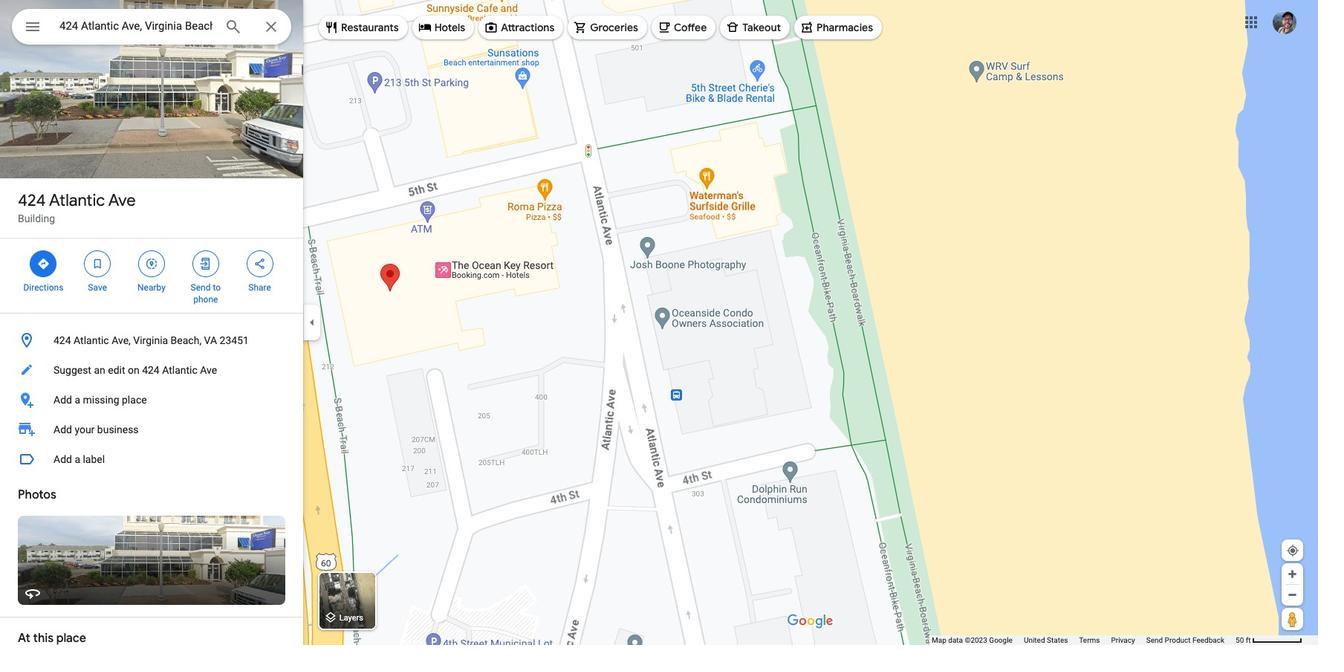 Task type: vqa. For each thing, say whether or not it's contained in the screenshot.


Task type: locate. For each thing, give the bounding box(es) containing it.
1 horizontal spatial send
[[1147, 636, 1163, 644]]

product
[[1165, 636, 1191, 644]]

a
[[75, 394, 80, 406], [75, 453, 80, 465]]

424 for ave,
[[54, 334, 71, 346]]

google
[[990, 636, 1013, 644]]

424
[[18, 190, 46, 211], [54, 334, 71, 346], [142, 364, 160, 376]]

terms button
[[1080, 636, 1100, 645]]

hotels
[[435, 21, 465, 34]]

google maps element
[[0, 0, 1319, 645]]

your
[[75, 424, 95, 436]]

1 horizontal spatial ave
[[200, 364, 217, 376]]

0 vertical spatial atlantic
[[49, 190, 105, 211]]

beach,
[[171, 334, 202, 346]]

add for add a label
[[54, 453, 72, 465]]

va
[[204, 334, 217, 346]]

send left the product
[[1147, 636, 1163, 644]]

add a label button
[[0, 444, 303, 474]]

0 horizontal spatial ave
[[108, 190, 136, 211]]


[[91, 256, 104, 272]]

add for add your business
[[54, 424, 72, 436]]

attractions button
[[479, 10, 564, 45]]

place
[[122, 394, 147, 406]]

add your business link
[[0, 415, 303, 444]]

add a missing place button
[[0, 385, 303, 415]]

atlantic down beach,
[[162, 364, 198, 376]]

send inside send to phone
[[191, 282, 211, 293]]

1 vertical spatial ave
[[200, 364, 217, 376]]

coffee
[[674, 21, 707, 34]]

atlantic left ave,
[[74, 334, 109, 346]]

united
[[1024, 636, 1045, 644]]

None field
[[59, 17, 213, 35]]

ave,
[[112, 334, 131, 346]]

feedback
[[1193, 636, 1225, 644]]

suggest an edit on 424 atlantic ave button
[[0, 355, 303, 385]]

send inside send product feedback button
[[1147, 636, 1163, 644]]

424 atlantic ave, virginia beach, va 23451 button
[[0, 326, 303, 355]]

2 vertical spatial 424
[[142, 364, 160, 376]]

3 add from the top
[[54, 453, 72, 465]]

add a label
[[54, 453, 105, 465]]

send up phone
[[191, 282, 211, 293]]

map
[[932, 636, 947, 644]]

0 vertical spatial send
[[191, 282, 211, 293]]

privacy
[[1112, 636, 1136, 644]]

add down 'suggest'
[[54, 394, 72, 406]]

on
[[128, 364, 139, 376]]

a left missing
[[75, 394, 80, 406]]

1 a from the top
[[75, 394, 80, 406]]

atlantic up building
[[49, 190, 105, 211]]

map data ©2023 google
[[932, 636, 1013, 644]]

1 vertical spatial a
[[75, 453, 80, 465]]

0 vertical spatial ave
[[108, 190, 136, 211]]

1 vertical spatial send
[[1147, 636, 1163, 644]]

424 inside 424 atlantic ave building
[[18, 190, 46, 211]]

footer
[[932, 636, 1236, 645]]

0 vertical spatial 424
[[18, 190, 46, 211]]

1 vertical spatial atlantic
[[74, 334, 109, 346]]

footer containing map data ©2023 google
[[932, 636, 1236, 645]]


[[37, 256, 50, 272]]

424 up 'suggest'
[[54, 334, 71, 346]]

layers
[[339, 613, 363, 623]]

send
[[191, 282, 211, 293], [1147, 636, 1163, 644]]

2 horizontal spatial 424
[[142, 364, 160, 376]]

nearby
[[138, 282, 166, 293]]

1 vertical spatial 424
[[54, 334, 71, 346]]

hotels button
[[412, 10, 474, 45]]

1 vertical spatial add
[[54, 424, 72, 436]]

building
[[18, 213, 55, 224]]

2 a from the top
[[75, 453, 80, 465]]

takeout button
[[720, 10, 790, 45]]

pharmacies
[[817, 21, 873, 34]]

directions
[[23, 282, 63, 293]]

suggest an edit on 424 atlantic ave
[[54, 364, 217, 376]]

actions for 424 atlantic ave region
[[0, 239, 303, 313]]

50 ft
[[1236, 636, 1251, 644]]

1 horizontal spatial 424
[[54, 334, 71, 346]]


[[24, 16, 42, 37]]

add your business
[[54, 424, 139, 436]]

2 add from the top
[[54, 424, 72, 436]]

ave
[[108, 190, 136, 211], [200, 364, 217, 376]]

atlantic for ave
[[49, 190, 105, 211]]

424 up building
[[18, 190, 46, 211]]

ave inside 424 atlantic ave building
[[108, 190, 136, 211]]

coffee button
[[652, 10, 716, 45]]

data
[[949, 636, 963, 644]]

add left your at the left of page
[[54, 424, 72, 436]]

zoom out image
[[1287, 589, 1299, 601]]

0 horizontal spatial send
[[191, 282, 211, 293]]

23451
[[220, 334, 249, 346]]

0 horizontal spatial 424
[[18, 190, 46, 211]]

424 atlantic ave main content
[[0, 0, 303, 645]]

show your location image
[[1287, 544, 1300, 557]]

photos
[[18, 488, 56, 502]]

add for add a missing place
[[54, 394, 72, 406]]

a left label
[[75, 453, 80, 465]]

send for send product feedback
[[1147, 636, 1163, 644]]

424 right on
[[142, 364, 160, 376]]

1 add from the top
[[54, 394, 72, 406]]

privacy button
[[1112, 636, 1136, 645]]

atlantic inside 424 atlantic ave building
[[49, 190, 105, 211]]

0 vertical spatial add
[[54, 394, 72, 406]]

2 vertical spatial add
[[54, 453, 72, 465]]

atlantic
[[49, 190, 105, 211], [74, 334, 109, 346], [162, 364, 198, 376]]

0 vertical spatial a
[[75, 394, 80, 406]]

add
[[54, 394, 72, 406], [54, 424, 72, 436], [54, 453, 72, 465]]

attractions
[[501, 21, 555, 34]]

missing
[[83, 394, 119, 406]]

add left label
[[54, 453, 72, 465]]



Task type: describe. For each thing, give the bounding box(es) containing it.
to
[[213, 282, 221, 293]]

restaurants button
[[319, 10, 408, 45]]

google account: cj baylor  
(christian.baylor@adept.ai) image
[[1273, 10, 1297, 34]]

424 atlantic ave building
[[18, 190, 136, 224]]

an
[[94, 364, 105, 376]]

collapse side panel image
[[304, 314, 320, 331]]

zoom in image
[[1287, 569, 1299, 580]]

states
[[1047, 636, 1068, 644]]


[[145, 256, 158, 272]]

a for missing
[[75, 394, 80, 406]]

send product feedback button
[[1147, 636, 1225, 645]]

send product feedback
[[1147, 636, 1225, 644]]

424 Atlantic Ave, Virginia Beach, VA 23451 field
[[12, 9, 291, 45]]

share
[[248, 282, 271, 293]]

 button
[[12, 9, 54, 48]]

add a missing place
[[54, 394, 147, 406]]

send for send to phone
[[191, 282, 211, 293]]

a for label
[[75, 453, 80, 465]]

50 ft button
[[1236, 636, 1303, 644]]

424 atlantic ave, virginia beach, va 23451
[[54, 334, 249, 346]]

©2023
[[965, 636, 988, 644]]

groceries button
[[568, 10, 647, 45]]

label
[[83, 453, 105, 465]]

united states button
[[1024, 636, 1068, 645]]

ft
[[1246, 636, 1251, 644]]


[[199, 256, 212, 272]]

show street view coverage image
[[1282, 608, 1304, 630]]

united states
[[1024, 636, 1068, 644]]

terms
[[1080, 636, 1100, 644]]

business
[[97, 424, 139, 436]]

suggest
[[54, 364, 91, 376]]

atlantic for ave,
[[74, 334, 109, 346]]

50
[[1236, 636, 1244, 644]]

save
[[88, 282, 107, 293]]

none field inside 424 atlantic ave, virginia beach, va 23451 field
[[59, 17, 213, 35]]

groceries
[[590, 21, 638, 34]]

send to phone
[[191, 282, 221, 305]]

takeout
[[743, 21, 781, 34]]

footer inside the google maps element
[[932, 636, 1236, 645]]

 search field
[[12, 9, 291, 48]]

phone
[[193, 294, 218, 305]]

virginia
[[133, 334, 168, 346]]

ave inside suggest an edit on 424 atlantic ave button
[[200, 364, 217, 376]]


[[253, 256, 267, 272]]

424 for ave
[[18, 190, 46, 211]]

edit
[[108, 364, 125, 376]]

restaurants
[[341, 21, 399, 34]]

pharmacies button
[[795, 10, 882, 45]]

2 vertical spatial atlantic
[[162, 364, 198, 376]]



